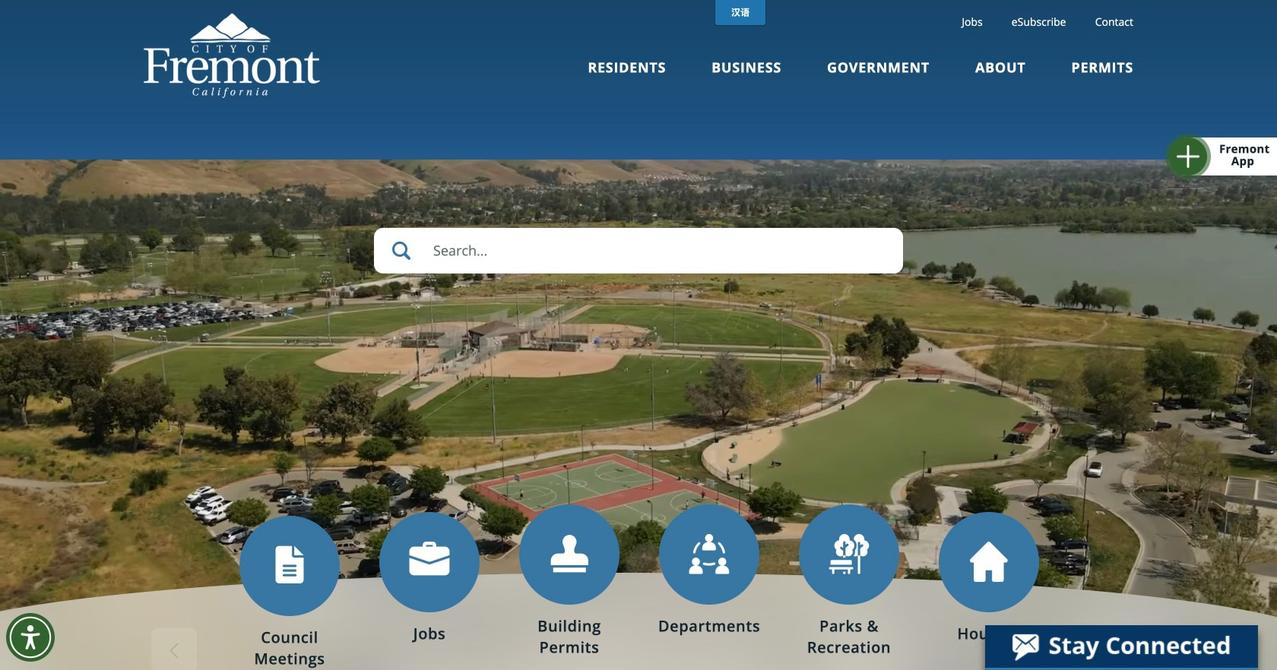 Task type: locate. For each thing, give the bounding box(es) containing it.
Search text field
[[374, 228, 904, 274]]

cta 5 departments image
[[690, 535, 730, 575]]

cta 2 employmentcenter image
[[410, 542, 450, 576]]



Task type: describe. For each thing, give the bounding box(es) containing it.
stay connected image
[[986, 626, 1257, 669]]

stamp approval image
[[550, 535, 590, 575]]

file lines image
[[270, 546, 310, 586]]

house image
[[971, 542, 1009, 583]]

cta 6 departments image
[[829, 535, 870, 575]]



